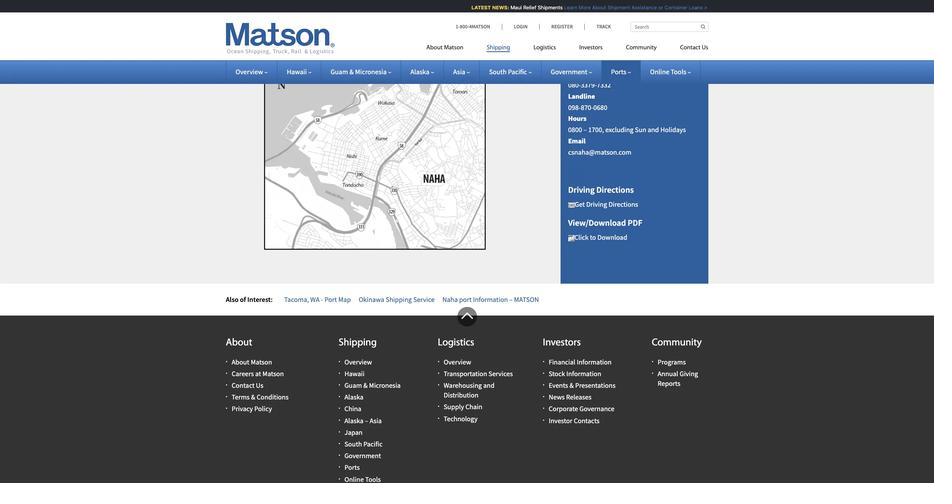 Task type: describe. For each thing, give the bounding box(es) containing it.
0 vertical spatial service
[[606, 20, 633, 31]]

overview link for shipping
[[345, 358, 372, 367]]

online tools link
[[650, 67, 691, 76]]

terms
[[232, 393, 250, 402]]

naha port information – matson
[[443, 295, 539, 304]]

china
[[345, 405, 362, 414]]

098-
[[568, 103, 581, 112]]

community inside the top menu navigation
[[626, 45, 657, 51]]

0800
[[568, 125, 582, 134]]

click to download link
[[568, 233, 627, 242]]

get driving directions
[[575, 200, 638, 209]]

1 horizontal spatial south pacific link
[[489, 67, 532, 76]]

micronesia inside overview hawaii guam & micronesia alaska china alaska – asia japan south pacific government ports
[[369, 381, 401, 390]]

naha port information – matson link
[[443, 295, 539, 304]]

prefecture
[[632, 47, 662, 56]]

holidays
[[661, 125, 686, 134]]

pacific inside overview hawaii guam & micronesia alaska china alaska – asia japan south pacific government ports
[[364, 440, 383, 449]]

0 vertical spatial information
[[473, 295, 508, 304]]

transportation services link
[[444, 370, 513, 379]]

0 horizontal spatial shipping
[[339, 338, 377, 349]]

csnaha@matson.com
[[568, 148, 632, 157]]

privacy
[[232, 405, 253, 414]]

hawaii inside overview hawaii guam & micronesia alaska china alaska – asia japan south pacific government ports
[[345, 370, 365, 379]]

terms & conditions link
[[232, 393, 289, 402]]

financial
[[549, 358, 576, 367]]

hawaii link for the asia link's the guam & micronesia link
[[287, 67, 312, 76]]

2 vertical spatial matson
[[263, 370, 284, 379]]

1 horizontal spatial –
[[509, 295, 513, 304]]

login link
[[502, 23, 539, 30]]

hours
[[568, 114, 587, 123]]

about for about matson careers at matson contact us terms & conditions privacy policy
[[232, 358, 249, 367]]

services
[[489, 370, 513, 379]]

guam inside overview hawaii guam & micronesia alaska china alaska – asia japan south pacific government ports
[[345, 381, 362, 390]]

1 vertical spatial directions
[[609, 200, 638, 209]]

warehousing and distribution link
[[444, 381, 495, 400]]

china link
[[345, 405, 362, 414]]

view/download
[[568, 218, 626, 229]]

about for about
[[226, 338, 252, 349]]

programs link
[[658, 358, 686, 367]]

interest:
[[247, 295, 273, 304]]

shipment
[[604, 4, 626, 11]]

– inside overview hawaii guam & micronesia alaska china alaska – asia japan south pacific government ports
[[365, 417, 368, 426]]

south pacific
[[489, 67, 527, 76]]

7332
[[597, 81, 611, 89]]

footer containing about
[[0, 308, 934, 484]]

click
[[575, 233, 589, 242]]

overview for overview transportation services warehousing and distribution supply chain technology
[[444, 358, 471, 367]]

driving directions
[[568, 185, 634, 195]]

guam & micronesia
[[331, 67, 387, 76]]

investor contacts link
[[549, 417, 600, 426]]

0 vertical spatial government link
[[551, 67, 592, 76]]

overview transportation services warehousing and distribution supply chain technology
[[444, 358, 513, 424]]

1 horizontal spatial ports
[[611, 67, 627, 76]]

shipping inside shipping link
[[487, 45, 510, 51]]

0 vertical spatial guam
[[331, 67, 348, 76]]

latest news: maui relief shipments learn more about shipment assistance or container loans >
[[467, 4, 704, 11]]

about matson link for the careers at matson link
[[232, 358, 272, 367]]

landline
[[568, 92, 595, 101]]

register link
[[539, 23, 585, 30]]

investors inside the top menu navigation
[[579, 45, 603, 51]]

okinawa shipping service
[[359, 295, 435, 304]]

hawaii link for the guam & micronesia link corresponding to the china link
[[345, 370, 365, 379]]

contact inside about matson careers at matson contact us terms & conditions privacy policy
[[232, 381, 255, 390]]

click to download
[[575, 233, 627, 242]]

1 horizontal spatial government
[[551, 67, 588, 76]]

programs annual giving reports
[[658, 358, 698, 388]]

0 horizontal spatial contact us link
[[232, 381, 263, 390]]

relief
[[519, 4, 532, 11]]

port
[[459, 295, 472, 304]]

to
[[590, 233, 596, 242]]

3379-
[[581, 81, 597, 89]]

870-
[[581, 103, 594, 112]]

logistics inside the top menu navigation
[[534, 45, 556, 51]]

matson for about matson careers at matson contact us terms & conditions privacy policy
[[251, 358, 272, 367]]

policy
[[254, 405, 272, 414]]

us inside about matson careers at matson contact us terms & conditions privacy policy
[[256, 381, 263, 390]]

annual
[[658, 370, 678, 379]]

1 vertical spatial service
[[413, 295, 435, 304]]

0 horizontal spatial okinawa
[[359, 295, 384, 304]]

or
[[654, 4, 659, 11]]

careers at matson link
[[232, 370, 284, 379]]

okinawa shipping service link
[[359, 295, 435, 304]]

alaska – asia link
[[345, 417, 382, 426]]

loans
[[685, 4, 699, 11]]

warehousing
[[444, 381, 482, 390]]

0 horizontal spatial overview link
[[236, 67, 268, 76]]

0 horizontal spatial government link
[[345, 452, 381, 461]]

0 vertical spatial ports link
[[611, 67, 631, 76]]

japan
[[345, 428, 363, 437]]

0 vertical spatial directions
[[597, 185, 634, 195]]

shipping link
[[475, 41, 522, 57]]

tools
[[671, 67, 687, 76]]

governance
[[580, 405, 615, 414]]

0 horizontal spatial logistics
[[438, 338, 474, 349]]

1 vertical spatial shipping
[[386, 295, 412, 304]]

contacts
[[574, 417, 600, 426]]

technology link
[[444, 415, 478, 424]]

backtop image
[[457, 308, 477, 327]]

track link
[[585, 23, 611, 30]]

1-
[[456, 23, 460, 30]]

releases
[[566, 393, 592, 402]]

& inside overview hawaii guam & micronesia alaska china alaska – asia japan south pacific government ports
[[363, 381, 368, 390]]

map
[[338, 295, 351, 304]]

2122
[[581, 58, 595, 67]]

also of interest:
[[226, 295, 273, 304]]

>
[[700, 4, 704, 11]]

direcions image
[[568, 203, 575, 208]]

contact us
[[680, 45, 708, 51]]

government inside overview hawaii guam & micronesia alaska china alaska – asia japan south pacific government ports
[[345, 452, 381, 461]]

technology
[[444, 415, 478, 424]]

1-800-4matson
[[456, 23, 490, 30]]

events & presentations link
[[549, 381, 616, 390]]

ports inside overview hawaii guam & micronesia alaska china alaska – asia japan south pacific government ports
[[345, 464, 360, 473]]

financial information stock information events & presentations news releases corporate governance investor contacts
[[549, 358, 616, 426]]

get driving directions link
[[568, 200, 638, 209]]

contact inside the top menu navigation
[[680, 45, 701, 51]]

also
[[226, 295, 239, 304]]

blue matson logo with ocean, shipping, truck, rail and logistics written beneath it. image
[[226, 23, 335, 55]]

transportation
[[444, 370, 487, 379]]

naha image
[[568, 235, 575, 241]]

matson
[[514, 295, 539, 304]]

– inside urasoe city, okinawa prefecture 900-2122 phone 080-3379-7332 landline 098-870-0680 hours 0800 – 1700, excluding sun and holidays email csnaha@matson.com
[[584, 125, 587, 134]]



Task type: vqa. For each thing, say whether or not it's contained in the screenshot.
Schedules
no



Task type: locate. For each thing, give the bounding box(es) containing it.
0 vertical spatial okinawa
[[605, 47, 630, 56]]

stock information link
[[549, 370, 601, 379]]

government link down 900- in the top of the page
[[551, 67, 592, 76]]

conditions
[[257, 393, 289, 402]]

corporate
[[549, 405, 578, 414]]

driving
[[568, 185, 595, 195], [586, 200, 607, 209]]

and down transportation services link
[[483, 381, 495, 390]]

0 horizontal spatial –
[[365, 417, 368, 426]]

1 vertical spatial and
[[483, 381, 495, 390]]

0 vertical spatial pacific
[[508, 67, 527, 76]]

0 horizontal spatial about matson link
[[232, 358, 272, 367]]

phone
[[568, 69, 588, 78]]

1 vertical spatial contact
[[232, 381, 255, 390]]

investor
[[549, 417, 573, 426]]

distribution
[[444, 391, 479, 400]]

1 vertical spatial hawaii link
[[345, 370, 365, 379]]

government link
[[551, 67, 592, 76], [345, 452, 381, 461]]

overview
[[236, 67, 263, 76], [345, 358, 372, 367], [444, 358, 471, 367]]

0 horizontal spatial ports link
[[345, 464, 360, 473]]

south pacific link
[[489, 67, 532, 76], [345, 440, 383, 449]]

900-
[[568, 58, 581, 67]]

about matson link up the careers at matson link
[[232, 358, 272, 367]]

1 vertical spatial okinawa
[[359, 295, 384, 304]]

1 vertical spatial guam
[[345, 381, 362, 390]]

1 vertical spatial government link
[[345, 452, 381, 461]]

1 horizontal spatial contact
[[680, 45, 701, 51]]

0 vertical spatial alaska
[[411, 67, 430, 76]]

0 vertical spatial micronesia
[[355, 67, 387, 76]]

0 horizontal spatial contact
[[232, 381, 255, 390]]

2 horizontal spatial shipping
[[487, 45, 510, 51]]

about inside the top menu navigation
[[427, 45, 443, 51]]

events
[[549, 381, 568, 390]]

programs
[[658, 358, 686, 367]]

section
[[551, 0, 718, 284]]

0 vertical spatial hawaii link
[[287, 67, 312, 76]]

directions up the "pdf"
[[609, 200, 638, 209]]

download
[[598, 233, 627, 242]]

ports down the japan
[[345, 464, 360, 473]]

1 vertical spatial ports
[[345, 464, 360, 473]]

logistics down backtop image
[[438, 338, 474, 349]]

investors up 2122
[[579, 45, 603, 51]]

1 vertical spatial information
[[577, 358, 612, 367]]

0 horizontal spatial ports
[[345, 464, 360, 473]]

1 horizontal spatial us
[[702, 45, 708, 51]]

0 vertical spatial shipping
[[487, 45, 510, 51]]

& inside about matson careers at matson contact us terms & conditions privacy policy
[[251, 393, 255, 402]]

1 vertical spatial pacific
[[364, 440, 383, 449]]

us up terms & conditions link
[[256, 381, 263, 390]]

stock
[[549, 370, 565, 379]]

080-
[[568, 81, 581, 89]]

2 vertical spatial information
[[567, 370, 601, 379]]

south pacific link down shipping link
[[489, 67, 532, 76]]

ports down the community link
[[611, 67, 627, 76]]

search image
[[701, 24, 706, 29]]

1 vertical spatial south pacific link
[[345, 440, 383, 449]]

1-800-4matson link
[[456, 23, 502, 30]]

government down japan link
[[345, 452, 381, 461]]

1 horizontal spatial logistics
[[534, 45, 556, 51]]

city,
[[590, 47, 603, 56]]

1 horizontal spatial and
[[648, 125, 659, 134]]

news
[[549, 393, 565, 402]]

logistics link
[[522, 41, 568, 57]]

top menu navigation
[[427, 41, 708, 57]]

1 horizontal spatial about matson link
[[427, 41, 475, 57]]

pacific down shipping link
[[508, 67, 527, 76]]

learn more about shipment assistance or container loans > link
[[560, 4, 704, 11]]

us down search image
[[702, 45, 708, 51]]

overview for overview
[[236, 67, 263, 76]]

about matson link for shipping link
[[427, 41, 475, 57]]

urasoe
[[568, 47, 589, 56]]

0 horizontal spatial overview
[[236, 67, 263, 76]]

matson up at
[[251, 358, 272, 367]]

login
[[514, 23, 528, 30]]

government down 900- in the top of the page
[[551, 67, 588, 76]]

0 horizontal spatial and
[[483, 381, 495, 390]]

pacific down alaska – asia link
[[364, 440, 383, 449]]

chain
[[466, 403, 483, 412]]

logistics down register "link"
[[534, 45, 556, 51]]

contact us link up tools
[[669, 41, 708, 57]]

about matson careers at matson contact us terms & conditions privacy policy
[[232, 358, 289, 414]]

0 vertical spatial –
[[584, 125, 587, 134]]

contact us link down careers at the left bottom of the page
[[232, 381, 263, 390]]

0 vertical spatial investors
[[579, 45, 603, 51]]

1 vertical spatial driving
[[586, 200, 607, 209]]

about matson
[[427, 45, 464, 51]]

1 vertical spatial hawaii
[[345, 370, 365, 379]]

privacy policy link
[[232, 405, 272, 414]]

alaska link for the asia link
[[411, 67, 434, 76]]

0 vertical spatial logistics
[[534, 45, 556, 51]]

1 horizontal spatial alaska link
[[411, 67, 434, 76]]

investors link
[[568, 41, 615, 57]]

1 vertical spatial investors
[[543, 338, 581, 349]]

news releases link
[[549, 393, 592, 402]]

ports link down the community link
[[611, 67, 631, 76]]

hawaii link
[[287, 67, 312, 76], [345, 370, 365, 379]]

service down the shipment
[[606, 20, 633, 31]]

0 vertical spatial matson
[[444, 45, 464, 51]]

overview link
[[236, 67, 268, 76], [345, 358, 372, 367], [444, 358, 471, 367]]

information right port
[[473, 295, 508, 304]]

sun
[[635, 125, 647, 134]]

ports
[[611, 67, 627, 76], [345, 464, 360, 473]]

hawaii
[[287, 67, 307, 76], [345, 370, 365, 379]]

None search field
[[631, 22, 708, 32]]

okinawa right "city,"
[[605, 47, 630, 56]]

email
[[568, 137, 586, 146]]

matson
[[444, 45, 464, 51], [251, 358, 272, 367], [263, 370, 284, 379]]

matson right at
[[263, 370, 284, 379]]

latest
[[467, 4, 487, 11]]

1 horizontal spatial government link
[[551, 67, 592, 76]]

0 horizontal spatial us
[[256, 381, 263, 390]]

1 vertical spatial matson
[[251, 358, 272, 367]]

annual giving reports link
[[658, 370, 698, 388]]

alaska down "about matson"
[[411, 67, 430, 76]]

south pacific link down the japan
[[345, 440, 383, 449]]

0 vertical spatial and
[[648, 125, 659, 134]]

information up events & presentations "link"
[[567, 370, 601, 379]]

2 horizontal spatial overview link
[[444, 358, 471, 367]]

& inside financial information stock information events & presentations news releases corporate governance investor contacts
[[570, 381, 574, 390]]

okinawa right map
[[359, 295, 384, 304]]

0 vertical spatial about matson link
[[427, 41, 475, 57]]

alaska up the china link
[[345, 393, 364, 402]]

micronesia
[[355, 67, 387, 76], [369, 381, 401, 390]]

community up programs
[[652, 338, 702, 349]]

0 vertical spatial south pacific link
[[489, 67, 532, 76]]

more
[[575, 4, 587, 11]]

alaska up the japan
[[345, 417, 364, 426]]

0 vertical spatial asia
[[453, 67, 466, 76]]

1 horizontal spatial overview
[[345, 358, 372, 367]]

matson inside the top menu navigation
[[444, 45, 464, 51]]

–
[[584, 125, 587, 134], [509, 295, 513, 304], [365, 417, 368, 426]]

news:
[[488, 4, 505, 11]]

0 vertical spatial driving
[[568, 185, 595, 195]]

1 horizontal spatial south
[[489, 67, 507, 76]]

pdf
[[628, 218, 643, 229]]

about matson link down 1- on the top left
[[427, 41, 475, 57]]

0 horizontal spatial asia
[[370, 417, 382, 426]]

online
[[650, 67, 670, 76]]

of
[[240, 295, 246, 304]]

about for about matson
[[427, 45, 443, 51]]

1 vertical spatial about matson link
[[232, 358, 272, 367]]

register
[[552, 23, 573, 30]]

and inside overview transportation services warehousing and distribution supply chain technology
[[483, 381, 495, 390]]

view/download pdf
[[568, 218, 643, 229]]

driving down driving directions
[[586, 200, 607, 209]]

hawaii down blue matson logo with ocean, shipping, truck, rail and logistics written beneath it.
[[287, 67, 307, 76]]

contact
[[680, 45, 701, 51], [232, 381, 255, 390]]

supply
[[444, 403, 464, 412]]

0 vertical spatial alaska link
[[411, 67, 434, 76]]

information
[[473, 295, 508, 304], [577, 358, 612, 367], [567, 370, 601, 379]]

footer
[[0, 308, 934, 484]]

container
[[661, 4, 684, 11]]

1 vertical spatial government
[[345, 452, 381, 461]]

1 horizontal spatial pacific
[[508, 67, 527, 76]]

overview for overview hawaii guam & micronesia alaska china alaska – asia japan south pacific government ports
[[345, 358, 372, 367]]

1 vertical spatial ports link
[[345, 464, 360, 473]]

2 vertical spatial –
[[365, 417, 368, 426]]

&
[[350, 67, 354, 76], [363, 381, 368, 390], [570, 381, 574, 390], [251, 393, 255, 402]]

1 vertical spatial alaska
[[345, 393, 364, 402]]

guam & micronesia link for the china link
[[345, 381, 401, 390]]

0 horizontal spatial south pacific link
[[345, 440, 383, 449]]

asia
[[453, 67, 466, 76], [370, 417, 382, 426]]

2 horizontal spatial –
[[584, 125, 587, 134]]

alaska link up the china link
[[345, 393, 364, 402]]

0 horizontal spatial alaska link
[[345, 393, 364, 402]]

1 horizontal spatial overview link
[[345, 358, 372, 367]]

0 vertical spatial contact
[[680, 45, 701, 51]]

about inside about matson careers at matson contact us terms & conditions privacy policy
[[232, 358, 249, 367]]

0 horizontal spatial service
[[413, 295, 435, 304]]

4matson
[[469, 23, 490, 30]]

1 horizontal spatial shipping
[[386, 295, 412, 304]]

guam & micronesia link
[[331, 67, 392, 76], [345, 381, 401, 390]]

overview inside overview transportation services warehousing and distribution supply chain technology
[[444, 358, 471, 367]]

okinawa inside urasoe city, okinawa prefecture 900-2122 phone 080-3379-7332 landline 098-870-0680 hours 0800 – 1700, excluding sun and holidays email csnaha@matson.com
[[605, 47, 630, 56]]

tacoma,
[[284, 295, 309, 304]]

investors up financial
[[543, 338, 581, 349]]

0 vertical spatial government
[[551, 67, 588, 76]]

1 vertical spatial logistics
[[438, 338, 474, 349]]

contact up tools
[[680, 45, 701, 51]]

0 horizontal spatial government
[[345, 452, 381, 461]]

and inside urasoe city, okinawa prefecture 900-2122 phone 080-3379-7332 landline 098-870-0680 hours 0800 – 1700, excluding sun and holidays email csnaha@matson.com
[[648, 125, 659, 134]]

2 vertical spatial alaska
[[345, 417, 364, 426]]

0 horizontal spatial hawaii link
[[287, 67, 312, 76]]

0 vertical spatial south
[[489, 67, 507, 76]]

Search search field
[[631, 22, 708, 32]]

service
[[606, 20, 633, 31], [413, 295, 435, 304]]

service left naha
[[413, 295, 435, 304]]

overview link for logistics
[[444, 358, 471, 367]]

1700,
[[588, 125, 604, 134]]

hawaii up the china link
[[345, 370, 365, 379]]

asia link
[[453, 67, 470, 76]]

overview inside overview hawaii guam & micronesia alaska china alaska – asia japan south pacific government ports
[[345, 358, 372, 367]]

community link
[[615, 41, 669, 57]]

ports link down the japan
[[345, 464, 360, 473]]

alaska link down "about matson"
[[411, 67, 434, 76]]

information up stock information link
[[577, 358, 612, 367]]

corporate governance link
[[549, 405, 615, 414]]

1 vertical spatial alaska link
[[345, 393, 364, 402]]

0 vertical spatial ports
[[611, 67, 627, 76]]

0 vertical spatial guam & micronesia link
[[331, 67, 392, 76]]

contact down careers at the left bottom of the page
[[232, 381, 255, 390]]

0 horizontal spatial hawaii
[[287, 67, 307, 76]]

0 vertical spatial us
[[702, 45, 708, 51]]

south
[[489, 67, 507, 76], [345, 440, 362, 449]]

and right sun
[[648, 125, 659, 134]]

guam & micronesia link for the asia link
[[331, 67, 392, 76]]

naha
[[443, 295, 458, 304]]

1 vertical spatial micronesia
[[369, 381, 401, 390]]

financial information link
[[549, 358, 612, 367]]

south inside overview hawaii guam & micronesia alaska china alaska – asia japan south pacific government ports
[[345, 440, 362, 449]]

community up online
[[626, 45, 657, 51]]

asia inside overview hawaii guam & micronesia alaska china alaska – asia japan south pacific government ports
[[370, 417, 382, 426]]

matson for about matson
[[444, 45, 464, 51]]

1 horizontal spatial asia
[[453, 67, 466, 76]]

directions up get driving directions
[[597, 185, 634, 195]]

get
[[575, 200, 585, 209]]

1 horizontal spatial ports link
[[611, 67, 631, 76]]

1 vertical spatial contact us link
[[232, 381, 263, 390]]

hawaii link down blue matson logo with ocean, shipping, truck, rail and logistics written beneath it.
[[287, 67, 312, 76]]

0 vertical spatial contact us link
[[669, 41, 708, 57]]

1 horizontal spatial hawaii
[[345, 370, 365, 379]]

matson down 1- on the top left
[[444, 45, 464, 51]]

directions
[[597, 185, 634, 195], [609, 200, 638, 209]]

learn
[[560, 4, 573, 11]]

south down the japan
[[345, 440, 362, 449]]

1 vertical spatial asia
[[370, 417, 382, 426]]

1 vertical spatial guam & micronesia link
[[345, 381, 401, 390]]

alaska link for the china link
[[345, 393, 364, 402]]

careers
[[232, 370, 254, 379]]

tacoma, wa - port map link
[[284, 295, 351, 304]]

us inside the top menu navigation
[[702, 45, 708, 51]]

1 vertical spatial community
[[652, 338, 702, 349]]

0 vertical spatial hawaii
[[287, 67, 307, 76]]

excluding
[[606, 125, 634, 134]]

south down shipping link
[[489, 67, 507, 76]]

section containing customer service
[[551, 0, 718, 284]]

driving up get
[[568, 185, 595, 195]]

1 horizontal spatial hawaii link
[[345, 370, 365, 379]]

government link down japan link
[[345, 452, 381, 461]]

-
[[321, 295, 323, 304]]

1 horizontal spatial service
[[606, 20, 633, 31]]

hawaii link up the china link
[[345, 370, 365, 379]]



